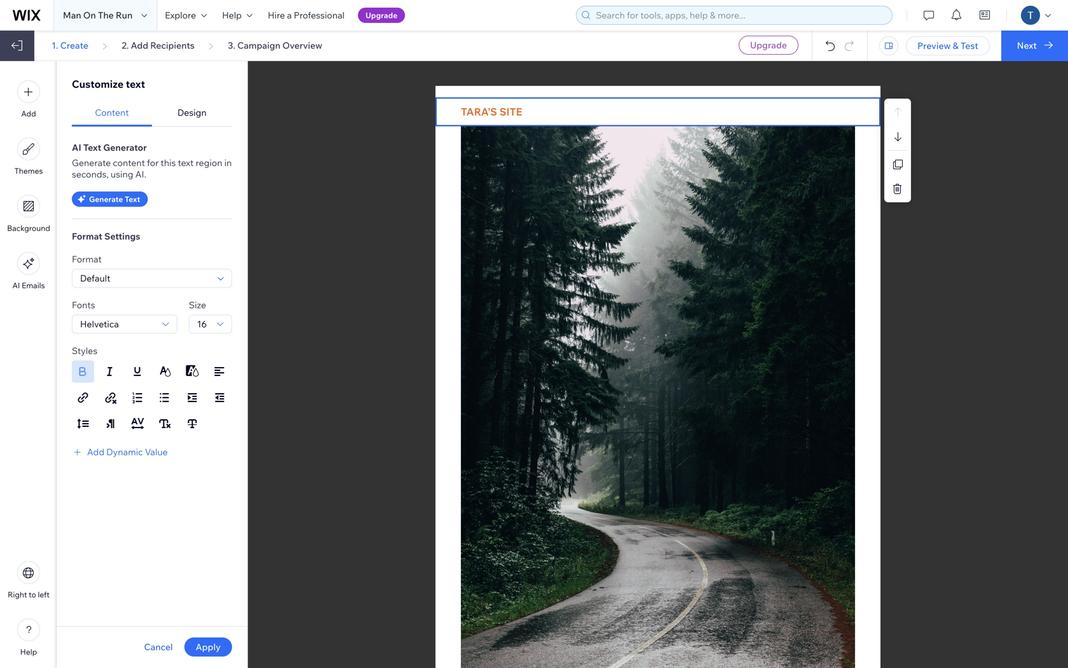 Task type: describe. For each thing, give the bounding box(es) containing it.
right
[[8, 590, 27, 599]]

using
[[111, 169, 133, 180]]

content
[[95, 107, 129, 118]]

preview & test button
[[907, 36, 990, 55]]

ai emails
[[12, 281, 45, 290]]

0 vertical spatial upgrade button
[[358, 8, 405, 23]]

themes
[[14, 166, 43, 176]]

man on the run
[[63, 10, 133, 21]]

next
[[1018, 40, 1038, 51]]

3. campaign overview
[[228, 40, 323, 51]]

value
[[145, 446, 168, 457]]

format for format
[[72, 254, 102, 265]]

text inside ai text generator generate content for this text region in seconds, using ai.
[[178, 157, 194, 168]]

&
[[953, 40, 959, 51]]

ai for ai emails
[[12, 281, 20, 290]]

recipients
[[150, 40, 195, 51]]

add button
[[17, 80, 40, 118]]

0 horizontal spatial help
[[20, 647, 37, 657]]

format for format settings
[[72, 231, 102, 242]]

upgrade for upgrade button to the bottom
[[751, 39, 788, 51]]

ai for ai text generator generate content for this text region in seconds, using ai.
[[72, 142, 81, 153]]

run
[[116, 10, 133, 21]]

background button
[[7, 195, 50, 233]]

0 horizontal spatial help button
[[17, 618, 40, 657]]

on
[[83, 10, 96, 21]]

to
[[29, 590, 36, 599]]

size
[[189, 299, 206, 310]]

apply
[[196, 641, 221, 652]]

overview
[[283, 40, 323, 51]]

2. add recipients
[[122, 40, 195, 51]]

background
[[7, 223, 50, 233]]

hire a professional
[[268, 10, 345, 21]]

generate text
[[89, 194, 140, 204]]

2 horizontal spatial add
[[131, 40, 148, 51]]

design
[[178, 107, 207, 118]]

create
[[60, 40, 88, 51]]

region
[[196, 157, 222, 168]]

apply button
[[184, 637, 232, 657]]

add for add dynamic value
[[87, 446, 104, 457]]

explore
[[165, 10, 196, 21]]

content
[[113, 157, 145, 168]]

this
[[161, 157, 176, 168]]

0 vertical spatial help
[[222, 10, 242, 21]]

tab list containing content
[[72, 99, 232, 127]]

0 horizontal spatial text
[[126, 78, 145, 90]]

customize
[[72, 78, 124, 90]]

a
[[287, 10, 292, 21]]



Task type: vqa. For each thing, say whether or not it's contained in the screenshot.
Hide menu
no



Task type: locate. For each thing, give the bounding box(es) containing it.
Search for tools, apps, help & more... field
[[592, 6, 889, 24]]

upgrade right professional
[[366, 10, 398, 20]]

0 horizontal spatial add
[[21, 109, 36, 118]]

add dynamic value
[[87, 446, 168, 457]]

0 vertical spatial upgrade
[[366, 10, 398, 20]]

3. campaign overview link
[[228, 40, 323, 51]]

customize text
[[72, 78, 145, 90]]

add
[[131, 40, 148, 51], [21, 109, 36, 118], [87, 446, 104, 457]]

1 vertical spatial upgrade button
[[739, 36, 799, 55]]

in
[[224, 157, 232, 168]]

ai inside "button"
[[12, 281, 20, 290]]

upgrade button right professional
[[358, 8, 405, 23]]

ai
[[72, 142, 81, 153], [12, 281, 20, 290]]

1 horizontal spatial upgrade
[[751, 39, 788, 51]]

text
[[83, 142, 101, 153], [125, 194, 140, 204]]

1 format from the top
[[72, 231, 102, 242]]

text up seconds,
[[83, 142, 101, 153]]

add dynamic value button
[[72, 446, 168, 458]]

help
[[222, 10, 242, 21], [20, 647, 37, 657]]

1 horizontal spatial text
[[125, 194, 140, 204]]

fonts
[[72, 299, 95, 310]]

cancel button
[[144, 641, 173, 653]]

generate text button
[[72, 192, 148, 207]]

add left dynamic at the left bottom of the page
[[87, 446, 104, 457]]

1 vertical spatial format
[[72, 254, 102, 265]]

styles
[[72, 345, 97, 356]]

preview & test
[[918, 40, 979, 51]]

1 horizontal spatial help button
[[215, 0, 260, 31]]

1 vertical spatial add
[[21, 109, 36, 118]]

ai emails button
[[12, 252, 45, 290]]

upgrade
[[366, 10, 398, 20], [751, 39, 788, 51]]

ai text generator generate content for this text region in seconds, using ai.
[[72, 142, 232, 180]]

1 horizontal spatial text
[[178, 157, 194, 168]]

1 horizontal spatial help
[[222, 10, 242, 21]]

0 vertical spatial text
[[126, 78, 145, 90]]

design button
[[152, 99, 232, 127]]

generate inside button
[[89, 194, 123, 204]]

3.
[[228, 40, 236, 51]]

2.
[[122, 40, 129, 51]]

upgrade for the topmost upgrade button
[[366, 10, 398, 20]]

0 vertical spatial text
[[83, 142, 101, 153]]

generate down seconds,
[[89, 194, 123, 204]]

add for add
[[21, 109, 36, 118]]

generate inside ai text generator generate content for this text region in seconds, using ai.
[[72, 157, 111, 168]]

help down right to left
[[20, 647, 37, 657]]

add inside button
[[21, 109, 36, 118]]

man
[[63, 10, 81, 21]]

add up themes button
[[21, 109, 36, 118]]

1 vertical spatial help
[[20, 647, 37, 657]]

content button
[[72, 99, 152, 127]]

1. create
[[52, 40, 88, 51]]

help up the 3.
[[222, 10, 242, 21]]

text
[[126, 78, 145, 90], [178, 157, 194, 168]]

help button down right to left
[[17, 618, 40, 657]]

2 format from the top
[[72, 254, 102, 265]]

None field
[[76, 269, 214, 287], [76, 315, 161, 333], [193, 315, 216, 333], [76, 269, 214, 287], [76, 315, 161, 333], [193, 315, 216, 333]]

preview
[[918, 40, 951, 51]]

right to left button
[[8, 561, 50, 599]]

1 horizontal spatial add
[[87, 446, 104, 457]]

help button up the 3.
[[215, 0, 260, 31]]

generate up seconds,
[[72, 157, 111, 168]]

1 vertical spatial ai
[[12, 281, 20, 290]]

right to left
[[8, 590, 50, 599]]

upgrade down search for tools, apps, help & more... field
[[751, 39, 788, 51]]

upgrade button down search for tools, apps, help & more... field
[[739, 36, 799, 55]]

hire
[[268, 10, 285, 21]]

themes button
[[14, 137, 43, 176]]

test
[[961, 40, 979, 51]]

1.
[[52, 40, 58, 51]]

1 horizontal spatial ai
[[72, 142, 81, 153]]

left
[[38, 590, 50, 599]]

1 vertical spatial upgrade
[[751, 39, 788, 51]]

generator
[[103, 142, 147, 153]]

0 vertical spatial format
[[72, 231, 102, 242]]

add inside button
[[87, 446, 104, 457]]

format
[[72, 231, 102, 242], [72, 254, 102, 265]]

cancel
[[144, 641, 173, 652]]

professional
[[294, 10, 345, 21]]

generate
[[72, 157, 111, 168], [89, 194, 123, 204]]

text inside ai text generator generate content for this text region in seconds, using ai.
[[83, 142, 101, 153]]

0 horizontal spatial ai
[[12, 281, 20, 290]]

1 horizontal spatial upgrade button
[[739, 36, 799, 55]]

2. add recipients link
[[122, 40, 195, 51]]

format down "format settings"
[[72, 254, 102, 265]]

0 vertical spatial add
[[131, 40, 148, 51]]

add right 2. on the left top of page
[[131, 40, 148, 51]]

for
[[147, 157, 159, 168]]

upgrade button
[[358, 8, 405, 23], [739, 36, 799, 55]]

1 vertical spatial text
[[178, 157, 194, 168]]

tab list
[[72, 99, 232, 127]]

text right this
[[178, 157, 194, 168]]

next button
[[1002, 31, 1069, 61]]

2 vertical spatial add
[[87, 446, 104, 457]]

ai up seconds,
[[72, 142, 81, 153]]

dynamic
[[106, 446, 143, 457]]

seconds,
[[72, 169, 109, 180]]

ai.
[[135, 169, 146, 180]]

campaign
[[238, 40, 281, 51]]

emails
[[22, 281, 45, 290]]

text for generate
[[125, 194, 140, 204]]

1. create link
[[52, 40, 88, 51]]

0 vertical spatial generate
[[72, 157, 111, 168]]

help button
[[215, 0, 260, 31], [17, 618, 40, 657]]

ai inside ai text generator generate content for this text region in seconds, using ai.
[[72, 142, 81, 153]]

format settings
[[72, 231, 140, 242]]

text up content
[[126, 78, 145, 90]]

1 vertical spatial generate
[[89, 194, 123, 204]]

text inside button
[[125, 194, 140, 204]]

hire a professional link
[[260, 0, 352, 31]]

0 horizontal spatial upgrade
[[366, 10, 398, 20]]

the
[[98, 10, 114, 21]]

1 vertical spatial text
[[125, 194, 140, 204]]

0 vertical spatial ai
[[72, 142, 81, 153]]

0 vertical spatial help button
[[215, 0, 260, 31]]

0 horizontal spatial text
[[83, 142, 101, 153]]

1 vertical spatial help button
[[17, 618, 40, 657]]

settings
[[104, 231, 140, 242]]

ai left emails
[[12, 281, 20, 290]]

text for ai
[[83, 142, 101, 153]]

text down ai.
[[125, 194, 140, 204]]

format left "settings"
[[72, 231, 102, 242]]

0 horizontal spatial upgrade button
[[358, 8, 405, 23]]



